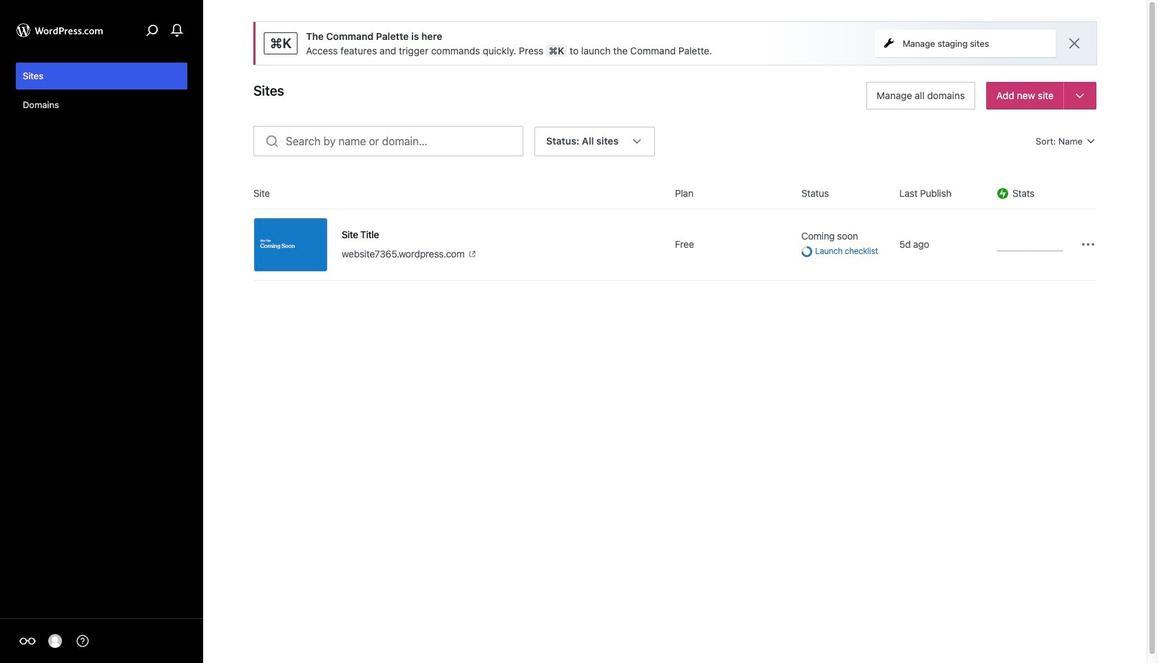 Task type: vqa. For each thing, say whether or not it's contained in the screenshot.
James Peterson Image
yes



Task type: describe. For each thing, give the bounding box(es) containing it.
site actions image
[[1081, 237, 1097, 253]]

dismiss image
[[1067, 35, 1084, 52]]

reader image
[[19, 633, 36, 650]]

Search search field
[[286, 127, 523, 156]]

sorting by name. switch sorting mode image
[[1086, 136, 1097, 147]]



Task type: locate. For each thing, give the bounding box(es) containing it.
None search field
[[254, 126, 524, 156]]

displaying all sites. element
[[547, 128, 619, 155]]

toggle menu image
[[1075, 90, 1087, 102]]

highest hourly views 0 image
[[998, 243, 1064, 252]]

james peterson image
[[48, 635, 62, 649]]



